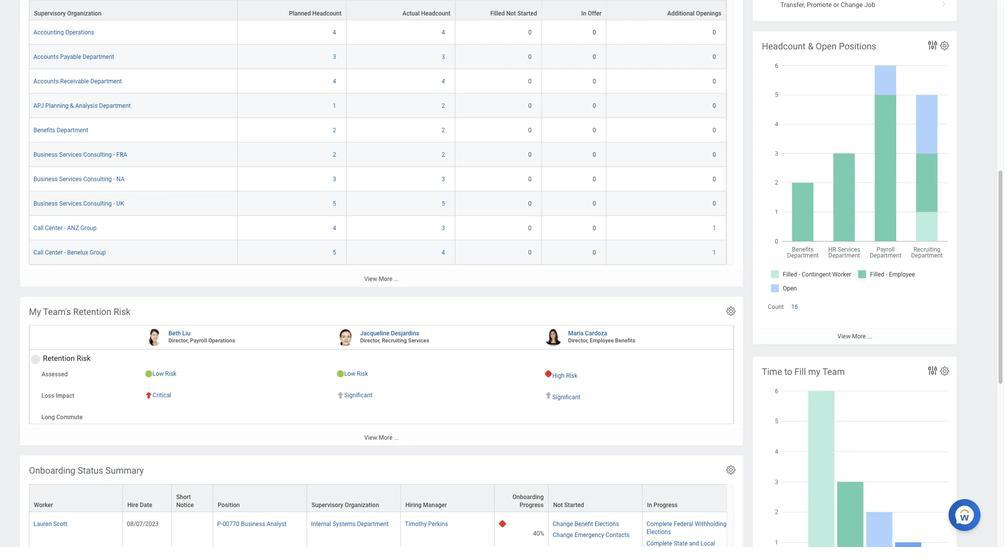 Task type: vqa. For each thing, say whether or not it's contained in the screenshot.
Impact
yes



Task type: describe. For each thing, give the bounding box(es) containing it.
1 horizontal spatial significant
[[552, 394, 581, 401]]

items selected list containing complete federal withholding elections
[[647, 519, 732, 547]]

3 button for call center - anz group
[[442, 224, 447, 232]]

department inside apj planning & analysis department link
[[99, 102, 131, 109]]

not inside "popup button"
[[553, 502, 563, 509]]

view more ... for my team's retention risk
[[364, 434, 399, 441]]

hiring manager column header
[[401, 484, 495, 513]]

business for business services consulting - fra
[[33, 151, 58, 158]]

my team's retention risk element
[[20, 297, 743, 446]]

department for accounts payable department
[[83, 53, 114, 60]]

change for change emergency contacts
[[553, 532, 573, 539]]

my team's retention risk
[[29, 307, 131, 317]]

onboarding progress
[[513, 494, 544, 509]]

critical
[[153, 392, 171, 399]]

0 vertical spatial retention
[[73, 307, 111, 317]]

additional openings
[[667, 10, 722, 17]]

fill
[[795, 367, 806, 377]]

configure onboarding status summary image
[[726, 465, 737, 476]]

complete for complete federal withholding elections
[[647, 521, 673, 528]]

business services consulting - uk link
[[33, 198, 124, 207]]

accounting operations link
[[33, 27, 94, 36]]

view for headcount & open positions
[[838, 333, 851, 340]]

promote
[[807, 1, 832, 9]]

started inside popup button
[[518, 10, 537, 17]]

my
[[809, 367, 821, 377]]

business for business services consulting - uk
[[33, 200, 58, 207]]

not started
[[553, 502, 584, 509]]

supervisory for "supervisory organization" popup button inside the supervisory organization column header
[[312, 502, 343, 509]]

jacqueline desjardins link
[[360, 328, 419, 337]]

high
[[552, 372, 565, 379]]

consulting for uk
[[83, 200, 112, 207]]

count
[[768, 303, 784, 310]]

row containing accounts payable department
[[29, 45, 727, 69]]

not inside popup button
[[506, 10, 516, 17]]

supervisory organization button for row containing supervisory organization
[[29, 1, 237, 20]]

perkins
[[428, 521, 448, 528]]

row containing apj planning & analysis department
[[29, 94, 727, 118]]

1 for 3
[[713, 225, 716, 232]]

date
[[140, 502, 152, 509]]

headcount & open positions element
[[753, 31, 957, 345]]

1 low risk from the left
[[153, 370, 177, 377]]

short notice
[[176, 494, 194, 509]]

team
[[823, 367, 845, 377]]

services inside my team's retention risk 'element'
[[408, 337, 429, 344]]

1 button for 4
[[713, 249, 718, 257]]

summary
[[106, 466, 144, 476]]

1 low from the left
[[153, 370, 164, 377]]

status
[[78, 466, 103, 476]]

... for headcount & open positions
[[868, 333, 872, 340]]

recruiting
[[382, 337, 407, 344]]

and
[[689, 540, 699, 547]]

high risk
[[552, 372, 578, 379]]

08/07/2023
[[127, 521, 159, 528]]

position button
[[213, 485, 307, 512]]

5 for 4
[[333, 249, 336, 256]]

view inside headcount plan to pipeline element
[[364, 276, 377, 283]]

lauren scott link
[[33, 519, 67, 528]]

0 vertical spatial 1
[[333, 102, 336, 109]]

department for accounts receivable department
[[90, 78, 122, 85]]

started inside "popup button"
[[565, 502, 584, 509]]

na
[[116, 176, 125, 183]]

emergency
[[575, 532, 604, 539]]

timothy perkins
[[405, 521, 448, 528]]

job
[[865, 1, 876, 9]]

2 button for benefits department
[[442, 126, 447, 134]]

scott
[[53, 521, 67, 528]]

retention risk
[[43, 354, 91, 363]]

progress for onboarding progress
[[520, 502, 544, 509]]

... inside headcount plan to pipeline element
[[394, 276, 399, 283]]

row containing business services consulting - na
[[29, 167, 727, 192]]

supervisory for "supervisory organization" popup button associated with row containing supervisory organization
[[34, 10, 66, 17]]

call center - benelux group
[[33, 249, 106, 256]]

long commute
[[41, 414, 83, 421]]

2 button for business services consulting - fra
[[442, 151, 447, 159]]

1 button for 3
[[713, 224, 718, 232]]

benefit
[[575, 521, 593, 528]]

high risk link
[[552, 370, 578, 379]]

risk inside high risk link
[[566, 372, 578, 379]]

row containing business services consulting - fra
[[29, 143, 727, 167]]

positions
[[839, 41, 877, 51]]

additional
[[667, 10, 695, 17]]

director, payroll operations
[[169, 337, 235, 344]]

in offer
[[582, 10, 602, 17]]

- for na
[[113, 176, 115, 183]]

maria cardoza director, employee benefits
[[568, 330, 636, 344]]

view more ... link for headcount & open positions
[[753, 328, 957, 345]]

row containing accounts receivable department
[[29, 69, 727, 94]]

filled not started
[[490, 10, 537, 17]]

beth liu link
[[169, 328, 190, 337]]

internal systems department link
[[311, 519, 389, 528]]

local
[[701, 540, 715, 547]]

change emergency contacts
[[553, 532, 630, 539]]

lauren scott
[[33, 521, 67, 528]]

benefits department link
[[33, 125, 88, 134]]

call center - benelux group link
[[33, 247, 106, 256]]

analyst
[[267, 521, 287, 528]]

payable
[[60, 53, 81, 60]]

not started button
[[549, 485, 642, 512]]

collapse image
[[31, 354, 37, 366]]

hire
[[127, 502, 138, 509]]

or
[[834, 1, 840, 9]]

configure and view chart data image
[[927, 39, 939, 51]]

1 vertical spatial retention
[[43, 354, 75, 363]]

center for benelux
[[45, 249, 63, 256]]

state
[[674, 540, 688, 547]]

row containing short notice
[[29, 484, 1004, 513]]

change benefit elections link
[[553, 519, 619, 528]]

accounts payable department link
[[33, 51, 114, 60]]

business inside onboarding status summary element
[[241, 521, 265, 528]]

0 horizontal spatial significant
[[344, 392, 373, 399]]

2 for business services consulting - fra
[[442, 151, 445, 158]]

0 vertical spatial change
[[841, 1, 863, 9]]

business services consulting - na
[[33, 176, 125, 183]]

hire date
[[127, 502, 152, 509]]

benefits inside maria cardoza director, employee benefits
[[615, 337, 636, 344]]

jacqueline desjardins
[[360, 330, 419, 337]]

items selected list containing change benefit elections
[[553, 519, 638, 547]]

row containing benefits department
[[29, 118, 727, 143]]

fra
[[116, 151, 127, 158]]

loss impact
[[41, 392, 74, 399]]

2 for benefits department
[[442, 127, 445, 134]]

hiring manager button
[[401, 485, 494, 512]]

in progress button
[[643, 485, 736, 512]]

business services consulting - uk
[[33, 200, 124, 207]]

0 horizontal spatial significant link
[[344, 390, 373, 399]]

payroll
[[190, 337, 207, 344]]

40%
[[533, 530, 544, 537]]

additional openings button
[[607, 1, 726, 20]]

filled
[[490, 10, 505, 17]]

row containing lauren scott
[[29, 512, 1004, 547]]

onboarding progress button
[[495, 485, 548, 512]]

2 button for apj planning & analysis department
[[442, 102, 447, 110]]

5 button for 5
[[333, 200, 338, 208]]

progress for in progress
[[654, 502, 678, 509]]

organization for "supervisory organization" popup button associated with row containing supervisory organization
[[67, 10, 101, 17]]

apj
[[33, 102, 44, 109]]

call center - anz group link
[[33, 223, 97, 232]]

time to fill my team element
[[753, 357, 957, 547]]

hiring
[[406, 502, 422, 509]]

change benefit elections
[[553, 521, 619, 528]]

openings
[[696, 10, 722, 17]]

short notice column header
[[172, 484, 213, 513]]

offer
[[588, 10, 602, 17]]

headcount plan to pipeline element
[[20, 0, 743, 287]]

my
[[29, 307, 41, 317]]

onboarding status summary element
[[20, 456, 1004, 547]]

in progress
[[647, 502, 678, 509]]

benefits inside benefits department "link"
[[33, 127, 55, 134]]

2 for apj planning & analysis department
[[442, 102, 445, 109]]

business services consulting - fra
[[33, 151, 127, 158]]

hire date button
[[123, 485, 171, 512]]



Task type: locate. For each thing, give the bounding box(es) containing it.
0 horizontal spatial onboarding
[[29, 466, 75, 476]]

- for fra
[[113, 151, 115, 158]]

1 button
[[333, 102, 338, 110], [713, 224, 718, 232], [713, 249, 718, 257]]

benefits down the apj
[[33, 127, 55, 134]]

0
[[528, 29, 532, 36], [593, 29, 596, 36], [713, 29, 716, 36], [528, 53, 532, 60], [593, 53, 596, 60], [713, 53, 716, 60], [528, 78, 532, 85], [593, 78, 596, 85], [713, 78, 716, 85], [528, 102, 532, 109], [593, 102, 596, 109], [713, 102, 716, 109], [528, 127, 532, 134], [593, 127, 596, 134], [713, 127, 716, 134], [528, 151, 532, 158], [593, 151, 596, 158], [713, 151, 716, 158], [528, 176, 532, 183], [593, 176, 596, 183], [713, 176, 716, 183], [528, 200, 532, 207], [593, 200, 596, 207], [713, 200, 716, 207], [528, 225, 532, 232], [593, 225, 596, 232], [528, 249, 532, 256], [593, 249, 596, 256]]

business down benefits department in the left top of the page
[[33, 151, 58, 158]]

1 vertical spatial supervisory
[[312, 502, 343, 509]]

0 horizontal spatial started
[[518, 10, 537, 17]]

in inside 'popup button'
[[647, 502, 652, 509]]

2 low risk from the left
[[344, 370, 368, 377]]

1 horizontal spatial director,
[[360, 337, 381, 344]]

3 for call center - anz group
[[442, 225, 445, 232]]

16 button
[[792, 303, 800, 311]]

consulting left fra on the left
[[83, 151, 112, 158]]

0 horizontal spatial in
[[582, 10, 587, 17]]

view more ... link for my team's retention risk
[[20, 429, 743, 446]]

view more ... inside headcount & open positions element
[[838, 333, 872, 340]]

transfer, promote or change job link
[[753, 0, 957, 15]]

0 horizontal spatial supervisory organization button
[[29, 1, 237, 20]]

& inside headcount plan to pipeline element
[[70, 102, 74, 109]]

1 vertical spatial organization
[[345, 502, 379, 509]]

& left open at the top of the page
[[808, 41, 814, 51]]

3 for business services consulting - na
[[442, 176, 445, 183]]

center left anz on the left of page
[[45, 225, 63, 232]]

not right filled
[[506, 10, 516, 17]]

2 vertical spatial ...
[[394, 434, 399, 441]]

more inside headcount plan to pipeline element
[[379, 276, 393, 283]]

in for in offer
[[582, 10, 587, 17]]

complete left state
[[647, 540, 673, 547]]

configure my team's retention risk image
[[726, 306, 737, 317]]

1 horizontal spatial elections
[[647, 529, 671, 536]]

director, down the maria
[[568, 337, 589, 344]]

1 horizontal spatial low
[[344, 370, 356, 377]]

services for business services consulting - uk
[[59, 200, 82, 207]]

complete federal withholding elections link
[[647, 519, 727, 536]]

row containing business services consulting - uk
[[29, 192, 727, 216]]

apj planning & analysis department
[[33, 102, 131, 109]]

assessed
[[41, 371, 68, 378]]

supervisory organization up the internal systems department link
[[312, 502, 379, 509]]

view more ...
[[364, 276, 399, 283], [838, 333, 872, 340], [364, 434, 399, 441]]

low risk link down jacqueline
[[344, 368, 368, 377]]

0 horizontal spatial headcount
[[312, 10, 342, 17]]

2 vertical spatial view more ...
[[364, 434, 399, 441]]

supervisory organization column header
[[307, 484, 401, 513]]

consulting for fra
[[83, 151, 112, 158]]

0 horizontal spatial operations
[[65, 29, 94, 36]]

benelux
[[67, 249, 88, 256]]

chevron right image
[[938, 0, 951, 8]]

not started column header
[[549, 484, 643, 513]]

internal systems department
[[311, 521, 389, 528]]

view
[[364, 276, 377, 283], [838, 333, 851, 340], [364, 434, 377, 441]]

2 vertical spatial consulting
[[83, 200, 112, 207]]

onboarding up 40%
[[513, 494, 544, 501]]

3 consulting from the top
[[83, 200, 112, 207]]

retention right team's
[[73, 307, 111, 317]]

1 vertical spatial complete
[[647, 540, 673, 547]]

1 vertical spatial operations
[[208, 337, 235, 344]]

liu
[[182, 330, 190, 337]]

supervisory organization button for supervisory organization column header
[[307, 485, 401, 512]]

short
[[176, 494, 191, 501]]

... for my team's retention risk
[[394, 434, 399, 441]]

2 center from the top
[[45, 249, 63, 256]]

consulting for na
[[83, 176, 112, 183]]

team's
[[43, 307, 71, 317]]

operations inside my team's retention risk 'element'
[[208, 337, 235, 344]]

0 vertical spatial organization
[[67, 10, 101, 17]]

6 row from the top
[[29, 118, 727, 143]]

lauren
[[33, 521, 52, 528]]

8 row from the top
[[29, 167, 727, 192]]

3 button
[[333, 53, 338, 61], [442, 53, 447, 61], [333, 175, 338, 183], [442, 175, 447, 183], [442, 224, 447, 232]]

- left uk
[[113, 200, 115, 207]]

0 vertical spatial view more ...
[[364, 276, 399, 283]]

not right onboarding progress at the right bottom of the page
[[553, 502, 563, 509]]

accounts payable department
[[33, 53, 114, 60]]

progress up 40%
[[520, 502, 544, 509]]

change
[[841, 1, 863, 9], [553, 521, 573, 528], [553, 532, 573, 539]]

elections up contacts
[[595, 521, 619, 528]]

organization up accounting operations link
[[67, 10, 101, 17]]

view more ... link
[[20, 271, 743, 287], [753, 328, 957, 345], [20, 429, 743, 446]]

department up business services consulting - fra link
[[57, 127, 88, 134]]

row containing call center - anz group
[[29, 216, 727, 241]]

timothy perkins link
[[405, 519, 448, 528]]

onboarding status summary
[[29, 466, 144, 476]]

accounts for accounts payable department
[[33, 53, 59, 60]]

onboarding for status
[[29, 466, 75, 476]]

services
[[59, 151, 82, 158], [59, 176, 82, 183], [59, 200, 82, 207], [408, 337, 429, 344]]

worker column header
[[29, 484, 123, 513]]

1 consulting from the top
[[83, 151, 112, 158]]

onboarding progress column header
[[495, 484, 549, 513]]

complete down in progress
[[647, 521, 673, 528]]

supervisory organization inside headcount plan to pipeline element
[[34, 10, 101, 17]]

1 complete from the top
[[647, 521, 673, 528]]

1 horizontal spatial significant link
[[552, 392, 581, 401]]

0 horizontal spatial supervisory organization
[[34, 10, 101, 17]]

department inside accounts payable department link
[[83, 53, 114, 60]]

change right 40%
[[553, 532, 573, 539]]

headcount for actual headcount
[[421, 10, 451, 17]]

0 vertical spatial call
[[33, 225, 44, 232]]

1 horizontal spatial low risk
[[344, 370, 368, 377]]

loss
[[41, 392, 54, 399]]

impact
[[56, 392, 74, 399]]

1 vertical spatial supervisory organization
[[312, 502, 379, 509]]

organization for "supervisory organization" popup button inside the supervisory organization column header
[[345, 502, 379, 509]]

change down not started
[[553, 521, 573, 528]]

cell inside onboarding status summary element
[[172, 512, 213, 547]]

1 for 4
[[713, 249, 716, 256]]

1 vertical spatial view more ... link
[[753, 328, 957, 345]]

consulting
[[83, 151, 112, 158], [83, 176, 112, 183], [83, 200, 112, 207]]

0 vertical spatial operations
[[65, 29, 94, 36]]

1 horizontal spatial organization
[[345, 502, 379, 509]]

director, down the 'beth liu'
[[169, 337, 189, 344]]

business up call center - anz group link
[[33, 200, 58, 207]]

1 horizontal spatial started
[[565, 502, 584, 509]]

2 vertical spatial view
[[364, 434, 377, 441]]

department inside 'accounts receivable department' link
[[90, 78, 122, 85]]

view more ... inside headcount plan to pipeline element
[[364, 276, 399, 283]]

headcount & open positions
[[762, 41, 877, 51]]

1 horizontal spatial headcount
[[421, 10, 451, 17]]

progress up federal on the bottom right
[[654, 502, 678, 509]]

0 horizontal spatial organization
[[67, 10, 101, 17]]

progress inside onboarding progress
[[520, 502, 544, 509]]

supervisory organization for "supervisory organization" popup button inside the supervisory organization column header
[[312, 502, 379, 509]]

3 director, from the left
[[568, 337, 589, 344]]

started right filled
[[518, 10, 537, 17]]

hiring manager
[[406, 502, 447, 509]]

in up complete federal withholding elections 'link'
[[647, 502, 652, 509]]

supervisory organization for "supervisory organization" popup button associated with row containing supervisory organization
[[34, 10, 101, 17]]

2 horizontal spatial director,
[[568, 337, 589, 344]]

1 accounts from the top
[[33, 53, 59, 60]]

complete inside complete state and local
[[647, 540, 673, 547]]

accounts down accounting
[[33, 53, 59, 60]]

0 vertical spatial supervisory organization
[[34, 10, 101, 17]]

1 vertical spatial more
[[852, 333, 866, 340]]

complete state and local link
[[647, 538, 715, 547]]

operations up accounts payable department link
[[65, 29, 94, 36]]

2 call from the top
[[33, 249, 44, 256]]

view inside my team's retention risk 'element'
[[364, 434, 377, 441]]

organization inside column header
[[345, 502, 379, 509]]

uk
[[116, 200, 124, 207]]

complete state and local
[[647, 540, 715, 547]]

department right payable
[[83, 53, 114, 60]]

4 row from the top
[[29, 69, 727, 94]]

0 horizontal spatial low
[[153, 370, 164, 377]]

low risk link up critical "link"
[[153, 368, 177, 377]]

department right the analysis
[[99, 102, 131, 109]]

benefits department
[[33, 127, 88, 134]]

0 vertical spatial view more ... link
[[20, 271, 743, 287]]

low risk
[[153, 370, 177, 377], [344, 370, 368, 377]]

services for business services consulting - fra
[[59, 151, 82, 158]]

1 horizontal spatial onboarding
[[513, 494, 544, 501]]

5 row from the top
[[29, 94, 727, 118]]

1 horizontal spatial items selected list
[[647, 519, 732, 547]]

1 horizontal spatial operations
[[208, 337, 235, 344]]

1 vertical spatial elections
[[647, 529, 671, 536]]

configure and view chart data image
[[927, 365, 939, 377]]

0 vertical spatial ...
[[394, 276, 399, 283]]

center left benelux at the top of page
[[45, 249, 63, 256]]

organization
[[67, 10, 101, 17], [345, 502, 379, 509]]

5 button
[[333, 200, 338, 208], [442, 200, 447, 208], [333, 249, 338, 257]]

0 horizontal spatial low risk link
[[153, 368, 177, 377]]

row containing call center - benelux group
[[29, 241, 727, 265]]

1 vertical spatial accounts
[[33, 78, 59, 85]]

jacqueline
[[360, 330, 390, 337]]

12 row from the top
[[29, 484, 1004, 513]]

in left the offer
[[582, 10, 587, 17]]

department up the analysis
[[90, 78, 122, 85]]

onboarding inside popup button
[[513, 494, 544, 501]]

0 vertical spatial center
[[45, 225, 63, 232]]

accounting operations
[[33, 29, 94, 36]]

group for call center - anz group
[[80, 225, 97, 232]]

2 consulting from the top
[[83, 176, 112, 183]]

2 horizontal spatial headcount
[[762, 41, 806, 51]]

critical link
[[153, 390, 171, 399]]

2 row from the top
[[29, 20, 727, 45]]

1 vertical spatial &
[[70, 102, 74, 109]]

... inside headcount & open positions element
[[868, 333, 872, 340]]

& left the analysis
[[70, 102, 74, 109]]

1 vertical spatial 1
[[713, 225, 716, 232]]

organization up the internal systems department link
[[345, 502, 379, 509]]

maria
[[568, 330, 584, 337]]

2 accounts from the top
[[33, 78, 59, 85]]

0 vertical spatial consulting
[[83, 151, 112, 158]]

short notice button
[[172, 485, 213, 512]]

services up call center - anz group link
[[59, 200, 82, 207]]

started up benefit
[[565, 502, 584, 509]]

0 horizontal spatial &
[[70, 102, 74, 109]]

2 vertical spatial change
[[553, 532, 573, 539]]

7 row from the top
[[29, 143, 727, 167]]

2 low from the left
[[344, 370, 356, 377]]

0 horizontal spatial low risk
[[153, 370, 177, 377]]

configure headcount & open positions image
[[939, 40, 950, 51]]

actual headcount button
[[347, 1, 455, 20]]

1 horizontal spatial benefits
[[615, 337, 636, 344]]

0 vertical spatial benefits
[[33, 127, 55, 134]]

0 vertical spatial group
[[80, 225, 97, 232]]

director, for beth
[[169, 337, 189, 344]]

complete inside complete federal withholding elections
[[647, 521, 673, 528]]

supervisory up accounting
[[34, 10, 66, 17]]

organization inside headcount plan to pipeline element
[[67, 10, 101, 17]]

16
[[792, 303, 798, 310]]

services up business services consulting - na link
[[59, 151, 82, 158]]

3 row from the top
[[29, 45, 727, 69]]

hire date column header
[[123, 484, 172, 513]]

0 horizontal spatial director,
[[169, 337, 189, 344]]

more inside my team's retention risk 'element'
[[379, 434, 393, 441]]

1 vertical spatial in
[[647, 502, 652, 509]]

1 vertical spatial benefits
[[615, 337, 636, 344]]

business for business services consulting - na
[[33, 176, 58, 183]]

planned headcount
[[289, 10, 342, 17]]

2 progress from the left
[[654, 502, 678, 509]]

operations inside row
[[65, 29, 94, 36]]

complete for complete state and local
[[647, 540, 673, 547]]

1 vertical spatial not
[[553, 502, 563, 509]]

apj planning & analysis department link
[[33, 100, 131, 109]]

view more ... for headcount & open positions
[[838, 333, 872, 340]]

view inside headcount & open positions element
[[838, 333, 851, 340]]

0 horizontal spatial elections
[[595, 521, 619, 528]]

department for internal systems department
[[357, 521, 389, 528]]

more inside headcount & open positions element
[[852, 333, 866, 340]]

consulting left uk
[[83, 200, 112, 207]]

call for call center - benelux group
[[33, 249, 44, 256]]

complete
[[647, 521, 673, 528], [647, 540, 673, 547]]

headcount right planned
[[312, 10, 342, 17]]

more for my team's retention risk
[[379, 434, 393, 441]]

1 vertical spatial view
[[838, 333, 851, 340]]

11 row from the top
[[29, 241, 727, 265]]

timothy
[[405, 521, 427, 528]]

onboarding up the worker
[[29, 466, 75, 476]]

group for call center - benelux group
[[90, 249, 106, 256]]

department inside the internal systems department link
[[357, 521, 389, 528]]

notice
[[176, 502, 194, 509]]

row containing accounting operations
[[29, 20, 727, 45]]

planned headcount button
[[238, 1, 346, 20]]

1 vertical spatial consulting
[[83, 176, 112, 183]]

services inside business services consulting - uk link
[[59, 200, 82, 207]]

cell
[[172, 512, 213, 547]]

1 vertical spatial ...
[[868, 333, 872, 340]]

- left fra on the left
[[113, 151, 115, 158]]

1 horizontal spatial &
[[808, 41, 814, 51]]

operations right payroll
[[208, 337, 235, 344]]

view for my team's retention risk
[[364, 434, 377, 441]]

1 call from the top
[[33, 225, 44, 232]]

1 horizontal spatial supervisory organization button
[[307, 485, 401, 512]]

more for headcount & open positions
[[852, 333, 866, 340]]

retention up assessed
[[43, 354, 75, 363]]

business
[[33, 151, 58, 158], [33, 176, 58, 183], [33, 200, 58, 207], [241, 521, 265, 528]]

headcount right the actual
[[421, 10, 451, 17]]

maria cardoza link
[[568, 328, 607, 337]]

actual headcount
[[403, 10, 451, 17]]

0 vertical spatial elections
[[595, 521, 619, 528]]

services for business services consulting - na
[[59, 176, 82, 183]]

complete federal withholding elections
[[647, 521, 727, 536]]

1 horizontal spatial supervisory organization
[[312, 502, 379, 509]]

0 vertical spatial view
[[364, 276, 377, 283]]

benefits right employee at the right
[[615, 337, 636, 344]]

3 button for business services consulting - na
[[442, 175, 447, 183]]

supervisory up internal
[[312, 502, 343, 509]]

1 horizontal spatial supervisory
[[312, 502, 343, 509]]

manager
[[423, 502, 447, 509]]

director, down jacqueline
[[360, 337, 381, 344]]

2 complete from the top
[[647, 540, 673, 547]]

2 vertical spatial more
[[379, 434, 393, 441]]

planned
[[289, 10, 311, 17]]

services inside business services consulting - na link
[[59, 176, 82, 183]]

internal
[[311, 521, 331, 528]]

supervisory inside column header
[[312, 502, 343, 509]]

headcount for planned headcount
[[312, 10, 342, 17]]

1 vertical spatial group
[[90, 249, 106, 256]]

elections inside complete federal withholding elections
[[647, 529, 671, 536]]

3 for accounts payable department
[[442, 53, 445, 60]]

2 low risk link from the left
[[344, 368, 368, 377]]

1 horizontal spatial progress
[[654, 502, 678, 509]]

federal
[[674, 521, 694, 528]]

time to fill my team
[[762, 367, 845, 377]]

1
[[333, 102, 336, 109], [713, 225, 716, 232], [713, 249, 716, 256]]

call for call center - anz group
[[33, 225, 44, 232]]

analysis
[[75, 102, 98, 109]]

2 button
[[442, 102, 447, 110], [333, 126, 338, 134], [442, 126, 447, 134], [333, 151, 338, 159], [442, 151, 447, 159]]

- left benelux at the top of page
[[64, 249, 66, 256]]

2
[[442, 102, 445, 109], [333, 127, 336, 134], [442, 127, 445, 134], [333, 151, 336, 158], [442, 151, 445, 158]]

services inside business services consulting - fra link
[[59, 151, 82, 158]]

accounting
[[33, 29, 64, 36]]

0 horizontal spatial benefits
[[33, 127, 55, 134]]

0 horizontal spatial progress
[[520, 502, 544, 509]]

2 vertical spatial 1
[[713, 249, 716, 256]]

anz
[[67, 225, 79, 232]]

business up business services consulting - uk link
[[33, 176, 58, 183]]

1 row from the top
[[29, 0, 727, 20]]

0 horizontal spatial items selected list
[[553, 519, 638, 547]]

5 button for 4
[[333, 249, 338, 257]]

director, inside maria cardoza director, employee benefits
[[568, 337, 589, 344]]

items selected list
[[553, 519, 638, 547], [647, 519, 732, 547]]

accounts receivable department
[[33, 78, 122, 85]]

worker
[[34, 502, 53, 509]]

0 vertical spatial complete
[[647, 521, 673, 528]]

- for uk
[[113, 200, 115, 207]]

1 horizontal spatial not
[[553, 502, 563, 509]]

row
[[29, 0, 727, 20], [29, 20, 727, 45], [29, 45, 727, 69], [29, 69, 727, 94], [29, 94, 727, 118], [29, 118, 727, 143], [29, 143, 727, 167], [29, 167, 727, 192], [29, 192, 727, 216], [29, 216, 727, 241], [29, 241, 727, 265], [29, 484, 1004, 513], [29, 512, 1004, 547]]

1 center from the top
[[45, 225, 63, 232]]

group right anz on the left of page
[[80, 225, 97, 232]]

2 vertical spatial view more ... link
[[20, 429, 743, 446]]

0 horizontal spatial not
[[506, 10, 516, 17]]

1 vertical spatial call
[[33, 249, 44, 256]]

department inside benefits department "link"
[[57, 127, 88, 134]]

center for anz
[[45, 225, 63, 232]]

change for change benefit elections
[[553, 521, 573, 528]]

10 row from the top
[[29, 216, 727, 241]]

... inside my team's retention risk 'element'
[[394, 434, 399, 441]]

headcount down transfer,
[[762, 41, 806, 51]]

&
[[808, 41, 814, 51], [70, 102, 74, 109]]

1 progress from the left
[[520, 502, 544, 509]]

1 horizontal spatial in
[[647, 502, 652, 509]]

supervisory organization button inside supervisory organization column header
[[307, 485, 401, 512]]

row containing supervisory organization
[[29, 0, 727, 20]]

accounts up the apj
[[33, 78, 59, 85]]

2 items selected list from the left
[[647, 519, 732, 547]]

business right 00770
[[241, 521, 265, 528]]

call left anz on the left of page
[[33, 225, 44, 232]]

- left na
[[113, 176, 115, 183]]

supervisory organization inside supervisory organization column header
[[312, 502, 379, 509]]

0 vertical spatial more
[[379, 276, 393, 283]]

2 director, from the left
[[360, 337, 381, 344]]

5 for 5
[[333, 200, 336, 207]]

supervisory organization button
[[29, 1, 237, 20], [307, 485, 401, 512]]

1 vertical spatial onboarding
[[513, 494, 544, 501]]

director, for jacqueline
[[360, 337, 381, 344]]

1 vertical spatial view more ...
[[838, 333, 872, 340]]

low risk link
[[153, 368, 177, 377], [344, 368, 368, 377]]

0 vertical spatial in
[[582, 10, 587, 17]]

low risk down jacqueline
[[344, 370, 368, 377]]

in for in progress
[[647, 502, 652, 509]]

commute
[[56, 414, 83, 421]]

position column header
[[213, 484, 307, 513]]

in inside popup button
[[582, 10, 587, 17]]

view more ... inside my team's retention risk 'element'
[[364, 434, 399, 441]]

withholding
[[695, 521, 727, 528]]

low risk up critical "link"
[[153, 370, 177, 377]]

13 row from the top
[[29, 512, 1004, 547]]

0 vertical spatial not
[[506, 10, 516, 17]]

supervisory inside headcount plan to pipeline element
[[34, 10, 66, 17]]

1 vertical spatial supervisory organization button
[[307, 485, 401, 512]]

2 vertical spatial 1 button
[[713, 249, 718, 257]]

9 row from the top
[[29, 192, 727, 216]]

1 items selected list from the left
[[553, 519, 638, 547]]

supervisory
[[34, 10, 66, 17], [312, 502, 343, 509]]

not
[[506, 10, 516, 17], [553, 502, 563, 509]]

- left anz on the left of page
[[64, 225, 66, 232]]

configure time to fill my team image
[[939, 366, 950, 377]]

supervisory organization up accounting operations link
[[34, 10, 101, 17]]

1 vertical spatial center
[[45, 249, 63, 256]]

accounts for accounts receivable department
[[33, 78, 59, 85]]

elections up complete state and local link
[[647, 529, 671, 536]]

4 button
[[333, 28, 338, 36], [442, 28, 447, 36], [333, 77, 338, 85], [442, 77, 447, 85], [333, 224, 338, 232], [442, 249, 447, 257]]

onboarding for progress
[[513, 494, 544, 501]]

group right benelux at the top of page
[[90, 249, 106, 256]]

call down "call center - anz group"
[[33, 249, 44, 256]]

services down 'desjardins'
[[408, 337, 429, 344]]

in offer button
[[542, 1, 606, 20]]

1 horizontal spatial low risk link
[[344, 368, 368, 377]]

low
[[153, 370, 164, 377], [344, 370, 356, 377]]

3 button for accounts payable department
[[442, 53, 447, 61]]

0 vertical spatial 1 button
[[333, 102, 338, 110]]

department right systems
[[357, 521, 389, 528]]

progress inside in progress 'popup button'
[[654, 502, 678, 509]]

1 vertical spatial started
[[565, 502, 584, 509]]

receivable
[[60, 78, 89, 85]]

change right or
[[841, 1, 863, 9]]

0 vertical spatial supervisory organization button
[[29, 1, 237, 20]]

0 vertical spatial supervisory
[[34, 10, 66, 17]]

services up business services consulting - uk link
[[59, 176, 82, 183]]

1 vertical spatial 1 button
[[713, 224, 718, 232]]

1 director, from the left
[[169, 337, 189, 344]]

1 low risk link from the left
[[153, 368, 177, 377]]

significant
[[344, 392, 373, 399], [552, 394, 581, 401]]

consulting left na
[[83, 176, 112, 183]]



